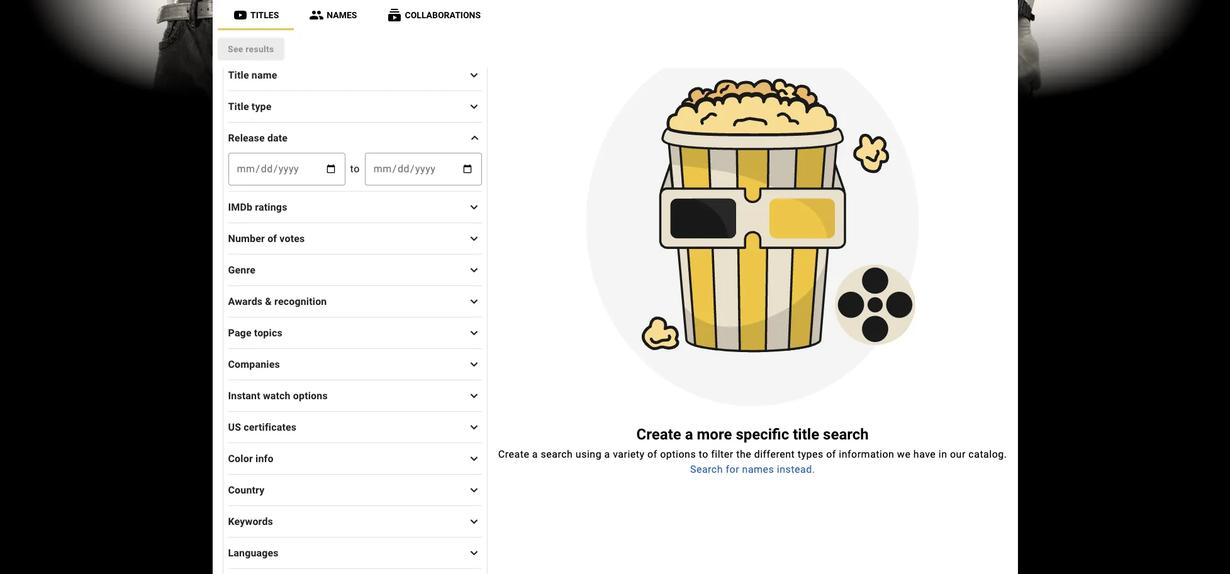 Task type: vqa. For each thing, say whether or not it's contained in the screenshot.
watch
yes



Task type: describe. For each thing, give the bounding box(es) containing it.
filter
[[711, 449, 734, 461]]

imdb ratings
[[228, 201, 287, 213]]

0 vertical spatial search
[[223, 37, 263, 52]]

title for title name
[[228, 69, 249, 81]]

keywords
[[228, 516, 273, 528]]

for
[[726, 464, 740, 476]]

awards
[[228, 296, 263, 307]]

country
[[228, 484, 265, 496]]

topics
[[254, 327, 282, 339]]

genre button
[[228, 255, 482, 285]]

catalog.
[[969, 449, 1007, 461]]

0 vertical spatial create
[[637, 426, 682, 444]]

watch
[[263, 390, 291, 402]]

1 vertical spatial search
[[541, 449, 573, 461]]

2 enter release date above date field from the left
[[366, 154, 481, 185]]

0 horizontal spatial a
[[532, 449, 538, 461]]

awards & recognition button
[[228, 286, 482, 317]]

chevron right image for ratings
[[467, 200, 482, 215]]

votes
[[280, 233, 305, 245]]

create a more specific title search create a search using a variety of options to filter the different types of information we have in our catalog. search for names instead.
[[498, 426, 1007, 476]]

imdb ratings button
[[228, 192, 482, 222]]

options inside create a more specific title search create a search using a variety of options to filter the different types of information we have in our catalog. search for names instead.
[[660, 449, 696, 461]]

names tab
[[294, 0, 372, 30]]

info
[[256, 453, 274, 465]]

collaborations
[[405, 10, 481, 20]]

title name button
[[228, 60, 482, 90]]

chevron right image for page topics
[[467, 326, 482, 341]]

instead.
[[777, 464, 815, 476]]

chevron right image for us certificates
[[467, 420, 482, 435]]

in
[[939, 449, 948, 461]]

chevron right image for type
[[467, 99, 482, 114]]

certificates
[[244, 421, 297, 433]]

companies
[[228, 358, 280, 370]]

page topics button
[[228, 318, 482, 348]]

release date
[[228, 132, 288, 144]]

chevron right image for release date
[[467, 131, 482, 146]]

color info button
[[228, 444, 482, 474]]

ratings
[[255, 201, 287, 213]]

names
[[742, 464, 774, 476]]

1 horizontal spatial of
[[648, 449, 658, 461]]

imdb
[[228, 201, 253, 213]]

tab list containing titles
[[217, 0, 1013, 30]]

color info
[[228, 453, 274, 465]]

search filters
[[223, 37, 301, 52]]

keywords button
[[228, 507, 482, 537]]

release date button
[[228, 123, 482, 153]]

color
[[228, 453, 253, 465]]

title type
[[228, 100, 272, 112]]

release
[[228, 132, 265, 144]]

title for title type
[[228, 100, 249, 112]]

have
[[914, 449, 936, 461]]

1 enter release date above date field from the left
[[229, 154, 345, 185]]

languages
[[228, 547, 279, 559]]



Task type: locate. For each thing, give the bounding box(es) containing it.
type
[[252, 100, 272, 112]]

specific
[[736, 426, 789, 444]]

number
[[228, 233, 265, 245]]

a left more
[[685, 426, 693, 444]]

recognition
[[274, 296, 327, 307]]

instant watch options
[[228, 390, 328, 402]]

number of votes
[[228, 233, 305, 245]]

2 title from the top
[[228, 100, 249, 112]]

genre
[[228, 264, 256, 276]]

using
[[576, 449, 602, 461]]

variety
[[613, 449, 645, 461]]

chevron right image inside number of votes dropdown button
[[467, 231, 482, 246]]

us
[[228, 421, 241, 433]]

chevron right image inside title type dropdown button
[[467, 99, 482, 114]]

7 chevron right image from the top
[[467, 452, 482, 467]]

chevron right image inside awards & recognition dropdown button
[[467, 294, 482, 309]]

chevron right image
[[467, 68, 482, 83], [467, 99, 482, 114], [467, 200, 482, 215], [467, 231, 482, 246], [467, 294, 482, 309], [467, 357, 482, 372], [467, 452, 482, 467], [467, 546, 482, 561]]

5 chevron right image from the top
[[467, 294, 482, 309]]

0 horizontal spatial to
[[350, 163, 360, 175]]

4 chevron right image from the top
[[467, 231, 482, 246]]

1 horizontal spatial options
[[660, 449, 696, 461]]

us certificates button
[[228, 412, 482, 443]]

chevron right image inside country "dropdown button"
[[467, 483, 482, 498]]

chevron right image for genre
[[467, 263, 482, 278]]

chevron right image for keywords
[[467, 515, 482, 530]]

chevron right image for country
[[467, 483, 482, 498]]

we
[[898, 449, 911, 461]]

title left name
[[228, 69, 249, 81]]

chevron right image inside title name "dropdown button"
[[467, 68, 482, 83]]

us certificates
[[228, 421, 297, 433]]

1 horizontal spatial search
[[823, 426, 869, 444]]

chevron right image inside languages dropdown button
[[467, 546, 482, 561]]

companies button
[[228, 349, 482, 380]]

the
[[737, 449, 752, 461]]

of left votes
[[268, 233, 277, 245]]

2 chevron right image from the top
[[467, 99, 482, 114]]

title left 'type'
[[228, 100, 249, 112]]

of
[[268, 233, 277, 245], [648, 449, 658, 461], [827, 449, 836, 461]]

titles
[[250, 10, 279, 20]]

chevron right image for name
[[467, 68, 482, 83]]

search up "information"
[[823, 426, 869, 444]]

titles tab
[[217, 0, 294, 30]]

chevron right image inside us certificates dropdown button
[[467, 420, 482, 435]]

a
[[685, 426, 693, 444], [532, 449, 538, 461], [605, 449, 610, 461]]

1 title from the top
[[228, 69, 249, 81]]

awards & recognition
[[228, 296, 327, 307]]

0 vertical spatial to
[[350, 163, 360, 175]]

search left 'using'
[[541, 449, 573, 461]]

1 vertical spatial to
[[699, 449, 709, 461]]

title inside "dropdown button"
[[228, 69, 249, 81]]

options right watch
[[293, 390, 328, 402]]

1 horizontal spatial search
[[690, 464, 723, 476]]

title
[[793, 426, 820, 444]]

name
[[252, 69, 277, 81]]

date
[[267, 132, 288, 144]]

search down the youtube icon
[[223, 37, 263, 52]]

0 horizontal spatial enter release date above date field
[[229, 154, 345, 185]]

of inside dropdown button
[[268, 233, 277, 245]]

0 vertical spatial options
[[293, 390, 328, 402]]

languages button
[[228, 538, 482, 568]]

tab list
[[217, 0, 1013, 30]]

0 horizontal spatial search
[[541, 449, 573, 461]]

chevron right image for of
[[467, 231, 482, 246]]

search for names instead. button
[[690, 463, 815, 478]]

title
[[228, 69, 249, 81], [228, 100, 249, 112]]

6 chevron right image from the top
[[467, 357, 482, 372]]

0 horizontal spatial search
[[223, 37, 263, 52]]

subscriptions image
[[387, 8, 402, 23]]

0 vertical spatial title
[[228, 69, 249, 81]]

1 horizontal spatial enter release date above date field
[[366, 154, 481, 185]]

chevron right image inside keywords dropdown button
[[467, 515, 482, 530]]

Enter release date above date field
[[229, 154, 345, 185], [366, 154, 481, 185]]

1 horizontal spatial a
[[605, 449, 610, 461]]

our
[[950, 449, 966, 461]]

search inside create a more specific title search create a search using a variety of options to filter the different types of information we have in our catalog. search for names instead.
[[690, 464, 723, 476]]

chevron right image
[[467, 131, 482, 146], [467, 263, 482, 278], [467, 326, 482, 341], [467, 389, 482, 404], [467, 420, 482, 435], [467, 483, 482, 498], [467, 515, 482, 530]]

1 vertical spatial create
[[498, 449, 530, 461]]

page
[[228, 327, 252, 339]]

options left filter
[[660, 449, 696, 461]]

title name
[[228, 69, 277, 81]]

options
[[293, 390, 328, 402], [660, 449, 696, 461]]

of right types at the right
[[827, 449, 836, 461]]

chevron right image for info
[[467, 452, 482, 467]]

people image
[[309, 8, 324, 23]]

different
[[755, 449, 795, 461]]

chevron right image inside the release date dropdown button
[[467, 131, 482, 146]]

number of votes button
[[228, 223, 482, 254]]

0 horizontal spatial of
[[268, 233, 277, 245]]

title type button
[[228, 91, 482, 121]]

search
[[223, 37, 263, 52], [690, 464, 723, 476]]

2 horizontal spatial a
[[685, 426, 693, 444]]

options inside dropdown button
[[293, 390, 328, 402]]

more
[[697, 426, 732, 444]]

0 horizontal spatial create
[[498, 449, 530, 461]]

search down filter
[[690, 464, 723, 476]]

to inside create a more specific title search create a search using a variety of options to filter the different types of information we have in our catalog. search for names instead.
[[699, 449, 709, 461]]

country button
[[228, 475, 482, 505]]

information
[[839, 449, 895, 461]]

instant watch options button
[[228, 381, 482, 411]]

search
[[823, 426, 869, 444], [541, 449, 573, 461]]

chevron right image inside color info dropdown button
[[467, 452, 482, 467]]

chevron right image for &
[[467, 294, 482, 309]]

1 vertical spatial search
[[690, 464, 723, 476]]

3 chevron right image from the top
[[467, 200, 482, 215]]

to down the release date dropdown button
[[350, 163, 360, 175]]

title inside dropdown button
[[228, 100, 249, 112]]

8 chevron right image from the top
[[467, 546, 482, 561]]

chevron right image inside genre dropdown button
[[467, 263, 482, 278]]

collaborations tab
[[372, 0, 496, 30]]

1 horizontal spatial create
[[637, 426, 682, 444]]

instant
[[228, 390, 260, 402]]

youtube image
[[233, 8, 248, 23]]

chevron right image inside page topics dropdown button
[[467, 326, 482, 341]]

chevron right image for instant watch options
[[467, 389, 482, 404]]

a right 'using'
[[605, 449, 610, 461]]

1 chevron right image from the top
[[467, 68, 482, 83]]

page topics
[[228, 327, 282, 339]]

names
[[327, 10, 357, 20]]

chevron right image inside the companies dropdown button
[[467, 357, 482, 372]]

&
[[265, 296, 272, 307]]

0 vertical spatial search
[[823, 426, 869, 444]]

a left 'using'
[[532, 449, 538, 461]]

to
[[350, 163, 360, 175], [699, 449, 709, 461]]

chevron right image inside "instant watch options" dropdown button
[[467, 389, 482, 404]]

of right variety
[[648, 449, 658, 461]]

2 horizontal spatial of
[[827, 449, 836, 461]]

chevron right image inside the imdb ratings dropdown button
[[467, 200, 482, 215]]

filters
[[266, 37, 301, 52]]

0 horizontal spatial options
[[293, 390, 328, 402]]

1 horizontal spatial to
[[699, 449, 709, 461]]

1 vertical spatial options
[[660, 449, 696, 461]]

types
[[798, 449, 824, 461]]

to left filter
[[699, 449, 709, 461]]

create
[[637, 426, 682, 444], [498, 449, 530, 461]]

1 vertical spatial title
[[228, 100, 249, 112]]



